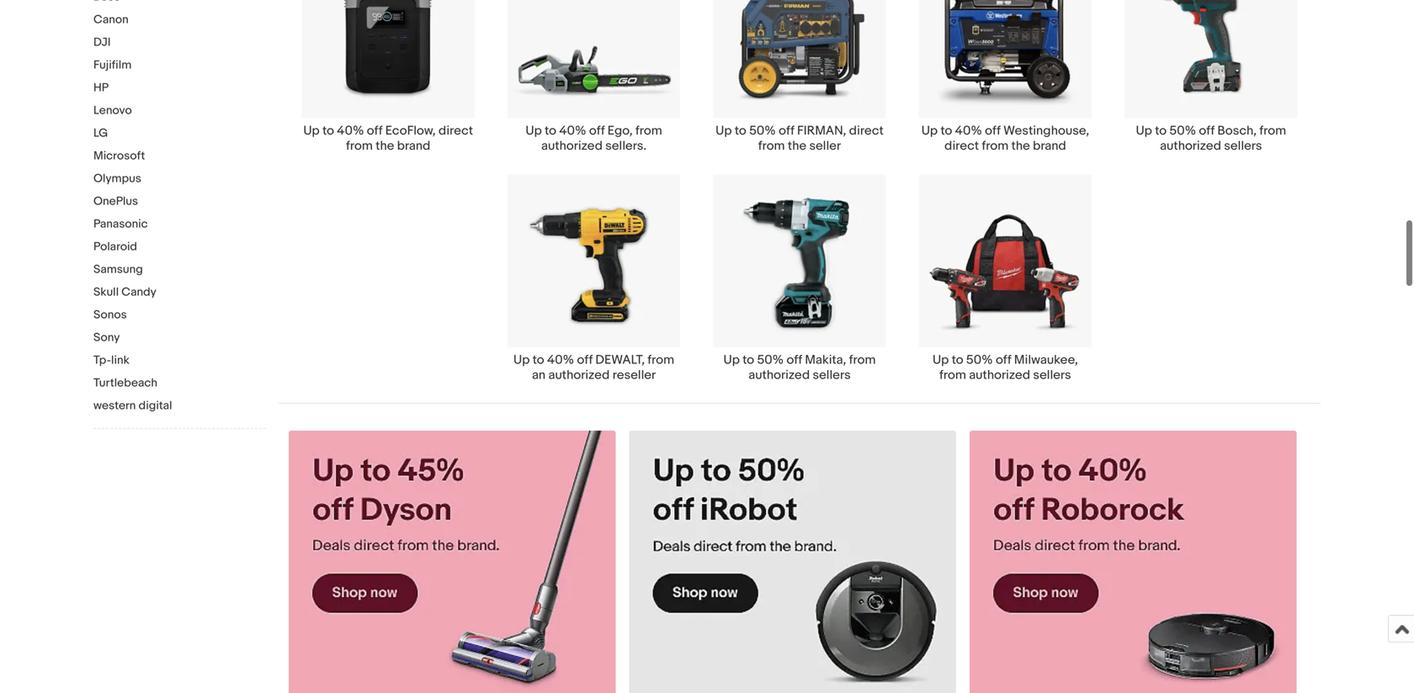 Task type: describe. For each thing, give the bounding box(es) containing it.
polaroid
[[93, 240, 137, 254]]

from inside up to 50% off makita, from authorized sellers
[[849, 353, 876, 368]]

the irobot roomba i7 robotic vacuum cleaner against a gray background. image
[[629, 431, 957, 694]]

seller
[[810, 139, 841, 154]]

turtlebeach link
[[93, 376, 266, 392]]

sony
[[93, 331, 120, 345]]

none text field the roborock s7 maxv robot vacuum and sonic mop against a pink background.
[[970, 431, 1297, 694]]

up for up to 40% off dewalt, from an authorized reseller
[[514, 353, 530, 368]]

off for bosch,
[[1200, 123, 1215, 139]]

oneplus
[[93, 195, 138, 209]]

from inside 'up to 40% off ecoflow, direct from the brand'
[[346, 139, 373, 154]]

bosch,
[[1218, 123, 1257, 139]]

50% for firman,
[[750, 123, 776, 139]]

milwaukee,
[[1015, 353, 1079, 368]]

to for up to 40% off ego, from authorized sellers.
[[545, 123, 557, 139]]

to for up to 50% off makita, from authorized sellers
[[743, 353, 755, 368]]

authorized for up to 40% off ego, from authorized sellers.
[[542, 139, 603, 154]]

the for firman,
[[788, 139, 807, 154]]

to for up to 40% off westinghouse, direct from the brand
[[941, 123, 953, 139]]

sony link
[[93, 331, 266, 347]]

up to 50% off milwaukee, from authorized sellers
[[933, 353, 1079, 383]]

off for ecoflow,
[[367, 123, 383, 139]]

up for up to 50% off makita, from authorized sellers
[[724, 353, 740, 368]]

from inside 'up to 40% off dewalt, from an authorized reseller'
[[648, 353, 675, 368]]

panasonic link
[[93, 217, 266, 233]]

40% for ecoflow,
[[337, 123, 364, 139]]

westinghouse,
[[1004, 123, 1090, 139]]

olympus
[[93, 172, 141, 186]]

digital
[[139, 399, 172, 413]]

sellers for makita,
[[813, 368, 851, 383]]

off for makita,
[[787, 353, 803, 368]]

hp
[[93, 81, 109, 95]]

microsoft link
[[93, 149, 266, 165]]

up to 40% off ego, from authorized sellers.
[[526, 123, 663, 154]]

off for dewalt,
[[577, 353, 593, 368]]

sellers.
[[606, 139, 647, 154]]

up for up to 50% off milwaukee, from authorized sellers
[[933, 353, 949, 368]]

from inside up to 40% off westinghouse, direct from the brand
[[982, 139, 1009, 154]]

the for ecoflow,
[[376, 139, 394, 154]]

lenovo link
[[93, 104, 266, 120]]

off for ego,
[[589, 123, 605, 139]]

up for up to 40% off ego, from authorized sellers.
[[526, 123, 542, 139]]

from inside up to 50% off bosch, from authorized sellers
[[1260, 123, 1287, 139]]

canon link
[[93, 13, 266, 29]]

50% for milwaukee,
[[967, 353, 993, 368]]

up to 40% off ecoflow, direct from the brand link
[[285, 0, 491, 154]]

canon dji fujifilm hp lenovo lg microsoft olympus oneplus panasonic polaroid samsung skull candy sonos sony tp-link turtlebeach western digital
[[93, 13, 172, 413]]

sonos link
[[93, 308, 266, 324]]

fujifilm link
[[93, 58, 266, 74]]

none text field the head of a dyson cyclone v10 animal cordless vacuum against a pink background.
[[289, 431, 616, 694]]

from inside up to 50% off milwaukee, from authorized sellers
[[940, 368, 967, 383]]

up to 50% off firman, direct from the seller link
[[697, 0, 903, 154]]

hp link
[[93, 81, 266, 97]]

direct for up to 40% off westinghouse, direct from the brand
[[945, 139, 979, 154]]

microsoft
[[93, 149, 145, 163]]

firman,
[[798, 123, 847, 139]]

from inside up to 50% off firman, direct from the seller
[[759, 139, 785, 154]]

panasonic
[[93, 217, 148, 232]]

to for up to 40% off ecoflow, direct from the brand
[[323, 123, 334, 139]]

oneplus link
[[93, 195, 266, 211]]

up to 40% off westinghouse, direct from the brand link
[[903, 0, 1109, 154]]

up to 40% off ego, from authorized sellers. link
[[491, 0, 697, 154]]



Task type: locate. For each thing, give the bounding box(es) containing it.
to for up to 50% off bosch, from authorized sellers
[[1156, 123, 1167, 139]]

off left milwaukee,
[[996, 353, 1012, 368]]

up
[[303, 123, 320, 139], [526, 123, 542, 139], [716, 123, 732, 139], [922, 123, 938, 139], [1136, 123, 1153, 139], [514, 353, 530, 368], [724, 353, 740, 368], [933, 353, 949, 368]]

brand inside 'up to 40% off ecoflow, direct from the brand'
[[397, 139, 431, 154]]

brand
[[397, 139, 431, 154], [1033, 139, 1067, 154]]

direct inside up to 40% off westinghouse, direct from the brand
[[945, 139, 979, 154]]

off inside up to 50% off makita, from authorized sellers
[[787, 353, 803, 368]]

to inside 'up to 40% off ecoflow, direct from the brand'
[[323, 123, 334, 139]]

40% right an
[[547, 353, 574, 368]]

from
[[636, 123, 663, 139], [1260, 123, 1287, 139], [346, 139, 373, 154], [759, 139, 785, 154], [982, 139, 1009, 154], [648, 353, 675, 368], [849, 353, 876, 368], [940, 368, 967, 383]]

2 horizontal spatial the
[[1012, 139, 1031, 154]]

up inside up to 50% off milwaukee, from authorized sellers
[[933, 353, 949, 368]]

up to 40% off dewalt, from an authorized reseller link
[[491, 174, 697, 383]]

direct for up to 40% off ecoflow, direct from the brand
[[439, 123, 473, 139]]

dewalt,
[[596, 353, 645, 368]]

up inside up to 40% off westinghouse, direct from the brand
[[922, 123, 938, 139]]

up for up to 40% off westinghouse, direct from the brand
[[922, 123, 938, 139]]

authorized inside up to 50% off makita, from authorized sellers
[[749, 368, 810, 383]]

up inside up to 50% off makita, from authorized sellers
[[724, 353, 740, 368]]

authorized inside up to 50% off bosch, from authorized sellers
[[1160, 139, 1222, 154]]

2 the from the left
[[788, 139, 807, 154]]

authorized inside up to 40% off ego, from authorized sellers.
[[542, 139, 603, 154]]

lg
[[93, 126, 108, 141]]

direct for up to 50% off firman, direct from the seller
[[850, 123, 884, 139]]

sellers
[[1225, 139, 1263, 154], [813, 368, 851, 383], [1034, 368, 1072, 383]]

0 horizontal spatial none text field
[[289, 431, 616, 694]]

samsung link
[[93, 263, 266, 279]]

authorized for up to 50% off bosch, from authorized sellers
[[1160, 139, 1222, 154]]

3 the from the left
[[1012, 139, 1031, 154]]

turtlebeach
[[93, 376, 158, 391]]

off left ecoflow,
[[367, 123, 383, 139]]

sellers inside up to 50% off makita, from authorized sellers
[[813, 368, 851, 383]]

None text field
[[629, 431, 957, 694]]

None text field
[[289, 431, 616, 694], [970, 431, 1297, 694]]

list containing up to 40% off ecoflow, direct from the brand
[[279, 0, 1321, 403]]

off inside up to 40% off westinghouse, direct from the brand
[[985, 123, 1001, 139]]

lenovo
[[93, 104, 132, 118]]

ego,
[[608, 123, 633, 139]]

off left dewalt, on the bottom of the page
[[577, 353, 593, 368]]

the
[[376, 139, 394, 154], [788, 139, 807, 154], [1012, 139, 1031, 154]]

fujifilm
[[93, 58, 132, 72]]

up to 50% off makita, from authorized sellers
[[724, 353, 876, 383]]

authorized for up to 50% off milwaukee, from authorized sellers
[[969, 368, 1031, 383]]

1 the from the left
[[376, 139, 394, 154]]

skull
[[93, 285, 119, 300]]

1 horizontal spatial none text field
[[970, 431, 1297, 694]]

direct
[[439, 123, 473, 139], [850, 123, 884, 139], [945, 139, 979, 154]]

50% left firman,
[[750, 123, 776, 139]]

link
[[111, 354, 130, 368]]

up to 40% off dewalt, from an authorized reseller
[[514, 353, 675, 383]]

2 none text field from the left
[[970, 431, 1297, 694]]

40% left ego,
[[559, 123, 587, 139]]

40% left ecoflow,
[[337, 123, 364, 139]]

authorized inside up to 50% off milwaukee, from authorized sellers
[[969, 368, 1031, 383]]

0 horizontal spatial sellers
[[813, 368, 851, 383]]

to inside 'up to 40% off dewalt, from an authorized reseller'
[[533, 353, 545, 368]]

candy
[[121, 285, 156, 300]]

2 horizontal spatial direct
[[945, 139, 979, 154]]

the inside up to 50% off firman, direct from the seller
[[788, 139, 807, 154]]

50% inside up to 50% off makita, from authorized sellers
[[757, 353, 784, 368]]

up to 50% off bosch, from authorized sellers
[[1136, 123, 1287, 154]]

up for up to 40% off ecoflow, direct from the brand
[[303, 123, 320, 139]]

up to 40% off westinghouse, direct from the brand
[[922, 123, 1090, 154]]

brand for westinghouse,
[[1033, 139, 1067, 154]]

sellers for milwaukee,
[[1034, 368, 1072, 383]]

off inside up to 50% off bosch, from authorized sellers
[[1200, 123, 1215, 139]]

0 horizontal spatial the
[[376, 139, 394, 154]]

olympus link
[[93, 172, 266, 188]]

the inside up to 40% off westinghouse, direct from the brand
[[1012, 139, 1031, 154]]

sellers inside up to 50% off bosch, from authorized sellers
[[1225, 139, 1263, 154]]

40% for westinghouse,
[[955, 123, 983, 139]]

dji link
[[93, 35, 266, 51]]

up for up to 50% off firman, direct from the seller
[[716, 123, 732, 139]]

1 horizontal spatial direct
[[850, 123, 884, 139]]

off for westinghouse,
[[985, 123, 1001, 139]]

to for up to 50% off milwaukee, from authorized sellers
[[952, 353, 964, 368]]

2 brand from the left
[[1033, 139, 1067, 154]]

lg link
[[93, 126, 266, 142]]

50% inside up to 50% off milwaukee, from authorized sellers
[[967, 353, 993, 368]]

up inside 'up to 40% off ecoflow, direct from the brand'
[[303, 123, 320, 139]]

polaroid link
[[93, 240, 266, 256]]

40% left westinghouse,
[[955, 123, 983, 139]]

40% inside 'up to 40% off dewalt, from an authorized reseller'
[[547, 353, 574, 368]]

up for up to 50% off bosch, from authorized sellers
[[1136, 123, 1153, 139]]

50% inside up to 50% off bosch, from authorized sellers
[[1170, 123, 1197, 139]]

makita,
[[805, 353, 847, 368]]

to for up to 40% off dewalt, from an authorized reseller
[[533, 353, 545, 368]]

up inside up to 50% off firman, direct from the seller
[[716, 123, 732, 139]]

to inside up to 40% off ego, from authorized sellers.
[[545, 123, 557, 139]]

direct inside up to 50% off firman, direct from the seller
[[850, 123, 884, 139]]

50% for makita,
[[757, 353, 784, 368]]

off inside 'up to 40% off dewalt, from an authorized reseller'
[[577, 353, 593, 368]]

off inside up to 40% off ego, from authorized sellers.
[[589, 123, 605, 139]]

brand inside up to 40% off westinghouse, direct from the brand
[[1033, 139, 1067, 154]]

0 horizontal spatial direct
[[439, 123, 473, 139]]

samsung
[[93, 263, 143, 277]]

from inside up to 40% off ego, from authorized sellers.
[[636, 123, 663, 139]]

western
[[93, 399, 136, 413]]

40%
[[337, 123, 364, 139], [559, 123, 587, 139], [955, 123, 983, 139], [547, 353, 574, 368]]

off inside up to 50% off milwaukee, from authorized sellers
[[996, 353, 1012, 368]]

to inside up to 50% off bosch, from authorized sellers
[[1156, 123, 1167, 139]]

40% for dewalt,
[[547, 353, 574, 368]]

off inside 'up to 40% off ecoflow, direct from the brand'
[[367, 123, 383, 139]]

western digital link
[[93, 399, 266, 415]]

up to 50% off bosch, from authorized sellers link
[[1109, 0, 1315, 154]]

skull candy link
[[93, 285, 266, 301]]

up inside up to 40% off ego, from authorized sellers.
[[526, 123, 542, 139]]

up inside up to 50% off bosch, from authorized sellers
[[1136, 123, 1153, 139]]

1 horizontal spatial brand
[[1033, 139, 1067, 154]]

50% left makita,
[[757, 353, 784, 368]]

off left westinghouse,
[[985, 123, 1001, 139]]

reseller
[[613, 368, 656, 383]]

1 horizontal spatial the
[[788, 139, 807, 154]]

1 none text field from the left
[[289, 431, 616, 694]]

50% inside up to 50% off firman, direct from the seller
[[750, 123, 776, 139]]

up to 50% off makita, from authorized sellers link
[[697, 174, 903, 383]]

40% inside 'up to 40% off ecoflow, direct from the brand'
[[337, 123, 364, 139]]

authorized inside 'up to 40% off dewalt, from an authorized reseller'
[[549, 368, 610, 383]]

tp-link link
[[93, 354, 266, 370]]

the head of a dyson cyclone v10 animal cordless vacuum against a pink background. image
[[289, 431, 616, 694]]

50% left milwaukee,
[[967, 353, 993, 368]]

the for westinghouse,
[[1012, 139, 1031, 154]]

direct inside 'up to 40% off ecoflow, direct from the brand'
[[439, 123, 473, 139]]

to inside up to 40% off westinghouse, direct from the brand
[[941, 123, 953, 139]]

off for firman,
[[779, 123, 795, 139]]

2 horizontal spatial sellers
[[1225, 139, 1263, 154]]

list
[[279, 0, 1321, 403]]

off
[[367, 123, 383, 139], [589, 123, 605, 139], [779, 123, 795, 139], [985, 123, 1001, 139], [1200, 123, 1215, 139], [577, 353, 593, 368], [787, 353, 803, 368], [996, 353, 1012, 368]]

ecoflow,
[[385, 123, 436, 139]]

brand for ecoflow,
[[397, 139, 431, 154]]

to
[[323, 123, 334, 139], [545, 123, 557, 139], [735, 123, 747, 139], [941, 123, 953, 139], [1156, 123, 1167, 139], [533, 353, 545, 368], [743, 353, 755, 368], [952, 353, 964, 368]]

off left firman,
[[779, 123, 795, 139]]

the inside 'up to 40% off ecoflow, direct from the brand'
[[376, 139, 394, 154]]

up to 50% off milwaukee, from authorized sellers link
[[903, 174, 1109, 383]]

authorized
[[542, 139, 603, 154], [1160, 139, 1222, 154], [549, 368, 610, 383], [749, 368, 810, 383], [969, 368, 1031, 383]]

up to 40% off ecoflow, direct from the brand
[[303, 123, 473, 154]]

off inside up to 50% off firman, direct from the seller
[[779, 123, 795, 139]]

1 brand from the left
[[397, 139, 431, 154]]

50%
[[750, 123, 776, 139], [1170, 123, 1197, 139], [757, 353, 784, 368], [967, 353, 993, 368]]

sonos
[[93, 308, 127, 323]]

40% inside up to 40% off ego, from authorized sellers.
[[559, 123, 587, 139]]

tp-
[[93, 354, 111, 368]]

dji
[[93, 35, 111, 50]]

the roborock s7 maxv robot vacuum and sonic mop against a pink background. image
[[970, 431, 1297, 694]]

up inside 'up to 40% off dewalt, from an authorized reseller'
[[514, 353, 530, 368]]

50% left bosch,
[[1170, 123, 1197, 139]]

canon
[[93, 13, 129, 27]]

to inside up to 50% off milwaukee, from authorized sellers
[[952, 353, 964, 368]]

50% for bosch,
[[1170, 123, 1197, 139]]

off left ego,
[[589, 123, 605, 139]]

to for up to 50% off firman, direct from the seller
[[735, 123, 747, 139]]

sellers inside up to 50% off milwaukee, from authorized sellers
[[1034, 368, 1072, 383]]

1 horizontal spatial sellers
[[1034, 368, 1072, 383]]

up to 50% off firman, direct from the seller
[[716, 123, 884, 154]]

authorized for up to 50% off makita, from authorized sellers
[[749, 368, 810, 383]]

off for milwaukee,
[[996, 353, 1012, 368]]

40% inside up to 40% off westinghouse, direct from the brand
[[955, 123, 983, 139]]

40% for ego,
[[559, 123, 587, 139]]

off left makita,
[[787, 353, 803, 368]]

off left bosch,
[[1200, 123, 1215, 139]]

an
[[532, 368, 546, 383]]

to inside up to 50% off firman, direct from the seller
[[735, 123, 747, 139]]

sellers for bosch,
[[1225, 139, 1263, 154]]

0 horizontal spatial brand
[[397, 139, 431, 154]]

to inside up to 50% off makita, from authorized sellers
[[743, 353, 755, 368]]



Task type: vqa. For each thing, say whether or not it's contained in the screenshot.
to within Up to 40% off DEWALT, from an authorized reseller
yes



